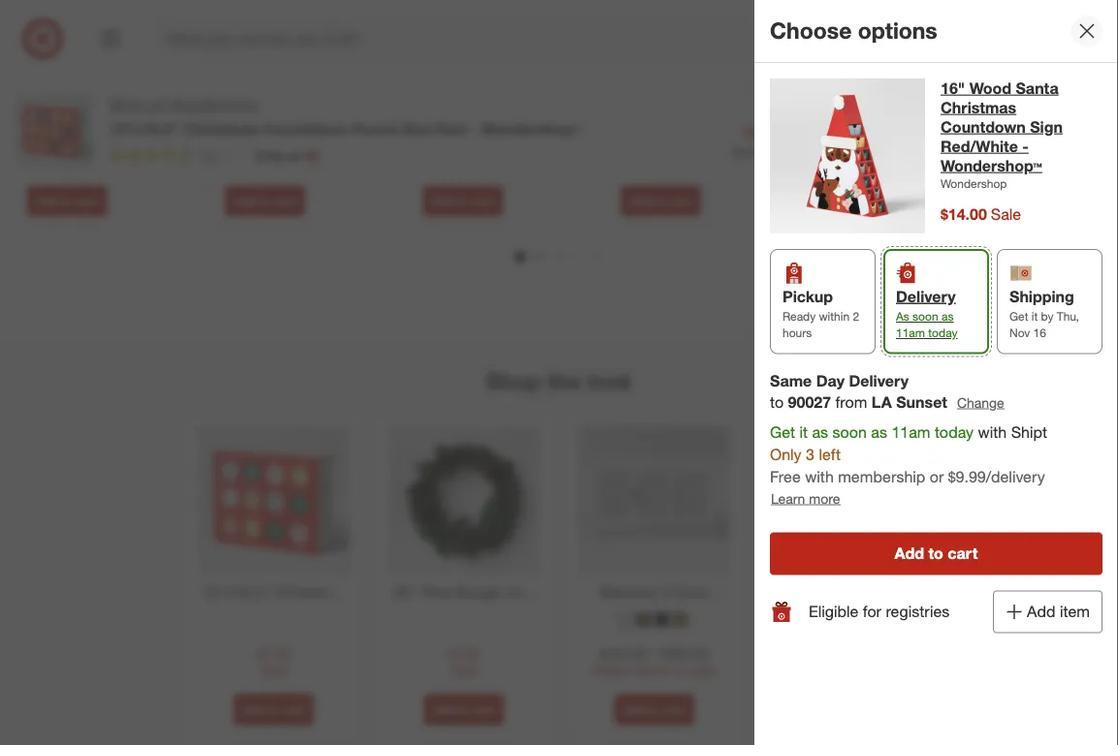 Task type: vqa. For each thing, say whether or not it's contained in the screenshot.
Look
yes



Task type: describe. For each thing, give the bounding box(es) containing it.
shop for shop the look
[[486, 368, 541, 395]]

1 horizontal spatial as
[[871, 423, 887, 442]]

sunset
[[896, 393, 948, 412]]

cart inside choose options dialog
[[948, 545, 978, 564]]

calendar
[[423, 140, 478, 157]]

$10.00
[[841, 106, 876, 121]]

same day delivery
[[770, 371, 909, 390]]

add to cart inside choose options dialog
[[895, 545, 978, 564]]

la
[[872, 393, 892, 412]]

2 $14.00 reg $20.00 sale from the left
[[225, 106, 306, 137]]

countdown inside shop all wondershop 13"x16.5" christmas countdown punch box red - wondershop™
[[263, 119, 348, 138]]

red
[[436, 119, 466, 138]]

on
[[672, 663, 687, 679]]

items
[[635, 663, 668, 679]]

2 more colors image
[[876, 617, 887, 629]]

- inside shop all wondershop 13"x16.5" christmas countdown punch box red - wondershop™
[[470, 119, 477, 138]]

for
[[863, 603, 882, 622]]

0 horizontal spatial $7.00
[[257, 646, 290, 663]]

0 vertical spatial only
[[255, 147, 284, 164]]

- inside $30.00 wood house countdown calendar - threshold™
[[482, 140, 487, 157]]

or
[[930, 468, 944, 487]]

it inside shipping get it by thu, nov 16
[[1032, 309, 1038, 324]]

today inside get it as soon as 11am today with shipt only 3 left free with membership or $9.99/delivery learn more
[[935, 423, 974, 442]]

add item
[[1027, 603, 1090, 622]]

%
[[845, 125, 856, 139]]

2 16" wood santa christmas countdown sign red/white - wondershop™ image from the left
[[225, 0, 384, 94]]

sale inside $7.00 reg $10.00 sale save 3.00 ( 30 % off
[[743, 125, 767, 139]]

get it as soon as 11am today with shipt only 3 left free with membership or $9.99/delivery learn more
[[770, 423, 1047, 507]]

christmas inside 16" wood santa christmas countdown sign red/white - wondershop™ wondershop
[[941, 98, 1017, 117]]

choose
[[770, 17, 852, 44]]

shop all wondershop 13"x16.5" christmas countdown punch box red - wondershop™
[[109, 95, 582, 138]]

when
[[731, 145, 761, 160]]

countdown inside the $32.99 countdown to ha
[[1016, 123, 1087, 140]]

wondershop inside shop all wondershop 13"x16.5" christmas countdown punch box red - wondershop™
[[169, 95, 258, 113]]

assorted blue image
[[798, 613, 814, 628]]

only at
[[255, 147, 300, 164]]

$9.99/delivery
[[948, 468, 1045, 487]]

as
[[896, 309, 910, 324]]

1 horizontal spatial $7.00
[[447, 646, 481, 663]]

1 $7.00 sale from the left
[[257, 646, 290, 679]]

2
[[853, 309, 859, 324]]

threshold™
[[491, 140, 558, 157]]

3
[[806, 446, 815, 464]]

ready
[[783, 309, 816, 324]]

sign
[[1030, 117, 1063, 136]]

change button
[[956, 392, 1006, 414]]

shipping
[[1010, 287, 1074, 306]]

search
[[859, 31, 906, 50]]

when purchased online
[[731, 145, 854, 160]]

add item button
[[993, 591, 1103, 634]]

get inside get it as soon as 11am today with shipt only 3 left free with membership or $9.99/delivery learn more
[[770, 423, 795, 442]]

1 16" wood santa christmas countdown sign red/white - wondershop™ image from the left
[[27, 0, 186, 94]]

1 $14.00 reg $20.00 sale from the left
[[27, 106, 108, 137]]

item
[[1060, 603, 1090, 622]]

the
[[547, 368, 581, 395]]

search button
[[859, 17, 906, 64]]

0 horizontal spatial as
[[812, 423, 828, 442]]

(
[[828, 125, 832, 139]]

change
[[957, 394, 1005, 411]]

all
[[150, 95, 165, 113]]

$32.99
[[1016, 106, 1057, 123]]

add to cart button inside choose options dialog
[[770, 533, 1103, 576]]

1 horizontal spatial $14.00
[[225, 106, 266, 123]]

$30.00
[[423, 106, 463, 123]]

learn
[[771, 490, 805, 507]]

pickup ready within 2 hours
[[783, 287, 859, 341]]

16" wood santa christmas countdown sign red/white - wondershop™ link
[[941, 79, 1103, 176]]

3.00
[[803, 125, 825, 139]]

$14.00 inside choose options dialog
[[941, 205, 987, 224]]

within
[[819, 309, 850, 324]]

red/white
[[941, 137, 1018, 156]]

from la sunset
[[836, 393, 948, 412]]

- inside $320.00 - $400.00 select items on sale
[[652, 646, 657, 663]]

free
[[770, 468, 801, 487]]

$17.50 reg $25.00 sale
[[819, 106, 900, 137]]

eligible
[[809, 603, 859, 622]]

30
[[832, 125, 845, 139]]

more
[[809, 490, 840, 507]]

to
[[1091, 123, 1104, 140]]

registries
[[886, 603, 950, 622]]

off
[[859, 125, 873, 139]]

shipt
[[1011, 423, 1047, 442]]

today inside delivery as soon as 11am today
[[929, 326, 958, 341]]

day
[[816, 371, 845, 390]]

wondershop inside 16" wood santa christmas countdown sign red/white - wondershop™ wondershop
[[941, 177, 1007, 191]]

same
[[770, 371, 812, 390]]

membership
[[838, 468, 926, 487]]

14" wood tree 'days until christmas' countdown sign green - wondershop™ image
[[621, 0, 780, 94]]

soon inside delivery as soon as 11am today
[[913, 309, 939, 324]]

learn more button
[[770, 488, 841, 510]]

reg inside $7.00 reg $10.00 sale save 3.00 ( 30 % off
[[821, 106, 838, 121]]

$7.00 reg $10.00 sale save 3.00 ( 30 % off
[[743, 104, 876, 139]]

santa
[[1016, 79, 1059, 97]]

90027
[[788, 393, 831, 412]]

$30.00 wood house countdown calendar - threshold™
[[423, 106, 576, 157]]

sale inside $17.50 reg $25.00 sale
[[877, 123, 900, 137]]



Task type: locate. For each thing, give the bounding box(es) containing it.
christmas up 13
[[183, 119, 259, 138]]

1 horizontal spatial wondershop™
[[941, 156, 1042, 175]]

1 vertical spatial it
[[800, 423, 808, 442]]

$7.00 inside $7.00 reg $10.00 sale save 3.00 ( 30 % off
[[784, 104, 817, 121]]

white image
[[617, 613, 633, 628]]

countdown to hanukkah calendar- 8 nights- reusable- family & pets image
[[1016, 0, 1118, 94]]

shop the look
[[486, 368, 632, 395]]

1 vertical spatial today
[[935, 423, 974, 442]]

0 horizontal spatial get
[[770, 423, 795, 442]]

16" wood santa christmas countdown sign red/white - wondershop™ wondershop
[[941, 79, 1063, 191]]

1 vertical spatial delivery
[[849, 371, 909, 390]]

$32.99 countdown to ha
[[1016, 106, 1118, 174]]

-
[[470, 119, 477, 138], [1023, 137, 1029, 156], [482, 140, 487, 157], [652, 646, 657, 663]]

13"x16.5" christmas countdown punch box red - wondershop™ image
[[198, 426, 349, 578], [198, 426, 349, 578]]

wondershop™
[[481, 119, 582, 138], [941, 156, 1042, 175]]

countdown up red/white
[[941, 117, 1026, 136]]

wood for $30.00
[[423, 123, 458, 140]]

2 horizontal spatial as
[[942, 309, 954, 324]]

0 vertical spatial christmas
[[941, 98, 1017, 117]]

1 horizontal spatial 16" wood santa christmas countdown sign red/white - wondershop™ image
[[225, 0, 384, 94]]

11am down sunset
[[892, 423, 931, 442]]

19" battery operated lit 'sleeps 'til christmas' wood countdown sign cream - wondershop™ image
[[819, 0, 978, 94]]

2 horizontal spatial $14.00
[[941, 205, 987, 224]]

countdown down santa
[[1016, 123, 1087, 140]]

nov
[[1010, 326, 1030, 341]]

wood inside $30.00 wood house countdown calendar - threshold™
[[423, 123, 458, 140]]

delivery inside delivery as soon as 11am today
[[896, 287, 956, 306]]

0 vertical spatial today
[[929, 326, 958, 341]]

as inside delivery as soon as 11am today
[[942, 309, 954, 324]]

punch
[[353, 119, 399, 138]]

warwick 3 door accent tv stand for tvs up to 59" - threshold™ image
[[579, 426, 730, 578], [579, 426, 730, 578]]

- right red
[[470, 119, 477, 138]]

0 vertical spatial it
[[1032, 309, 1038, 324]]

only up 'free'
[[770, 446, 802, 464]]

- right calendar
[[482, 140, 487, 157]]

get up nov
[[1010, 309, 1029, 324]]

$7.00
[[784, 104, 817, 121], [257, 646, 290, 663], [447, 646, 481, 663]]

save
[[770, 125, 794, 139]]

0 horizontal spatial shop
[[109, 95, 145, 113]]

natural image
[[673, 613, 688, 628]]

cart
[[1060, 122, 1090, 141], [76, 193, 98, 208], [273, 193, 296, 208], [471, 193, 494, 208], [669, 193, 692, 208], [867, 193, 890, 208], [948, 545, 978, 564], [282, 703, 305, 718], [473, 703, 495, 718], [663, 703, 685, 718]]

get down to 90027
[[770, 423, 795, 442]]

look
[[587, 368, 632, 395]]

delivery
[[896, 287, 956, 306], [849, 371, 909, 390]]

wondershop™ down red/white
[[941, 156, 1042, 175]]

purchased
[[765, 145, 820, 160]]

1 horizontal spatial $14.00 reg $20.00 sale
[[225, 106, 306, 137]]

image of 13"x16.5" christmas countdown punch box red - wondershop™ image
[[16, 93, 93, 171]]

0 vertical spatial wood
[[970, 79, 1012, 97]]

$25.00
[[839, 123, 874, 137]]

shop up 13"x16.5"
[[109, 95, 145, 113]]

countdown inside $30.00 wood house countdown calendar - threshold™
[[505, 123, 576, 140]]

as down the la
[[871, 423, 887, 442]]

as right as
[[942, 309, 954, 324]]

get
[[1010, 309, 1029, 324], [770, 423, 795, 442]]

0 horizontal spatial $14.00 reg $20.00 sale
[[27, 106, 108, 137]]

$14.00
[[27, 106, 68, 123], [225, 106, 266, 123], [941, 205, 987, 224]]

$320.00
[[600, 646, 648, 663]]

1 vertical spatial wondershop
[[941, 177, 1007, 191]]

brown image
[[636, 613, 651, 628]]

wondershop up 13
[[169, 95, 258, 113]]

wood
[[970, 79, 1012, 97], [423, 123, 458, 140]]

by
[[1041, 309, 1054, 324]]

1 vertical spatial only
[[770, 446, 802, 464]]

1 vertical spatial soon
[[833, 423, 867, 442]]

1 horizontal spatial $7.00 sale
[[447, 646, 481, 679]]

house
[[462, 123, 502, 140]]

with down change button in the bottom of the page
[[978, 423, 1007, 442]]

$20.00
[[47, 123, 82, 137], [245, 123, 280, 137]]

wondershop™ inside shop all wondershop 13"x16.5" christmas countdown punch box red - wondershop™
[[481, 119, 582, 138]]

thu,
[[1057, 309, 1079, 324]]

sale
[[691, 663, 716, 679]]

wood right 16" in the top right of the page
[[970, 79, 1012, 97]]

select
[[593, 663, 631, 679]]

reg inside $17.50 reg $25.00 sale
[[819, 123, 836, 137]]

soon up left
[[833, 423, 867, 442]]

0 horizontal spatial soon
[[833, 423, 867, 442]]

0 vertical spatial 11am
[[896, 326, 925, 341]]

1 horizontal spatial get
[[1010, 309, 1029, 324]]

0 horizontal spatial wood
[[423, 123, 458, 140]]

1 horizontal spatial wondershop
[[941, 177, 1007, 191]]

delivery up as
[[896, 287, 956, 306]]

with
[[978, 423, 1007, 442], [805, 468, 834, 487]]

$17.50
[[819, 106, 859, 123]]

11am
[[896, 326, 925, 341], [892, 423, 931, 442]]

assorted brown image
[[816, 613, 832, 628]]

shop left the
[[486, 368, 541, 395]]

0 horizontal spatial wondershop™
[[481, 119, 582, 138]]

$20.00 up 'only at'
[[245, 123, 280, 137]]

0 horizontal spatial only
[[255, 147, 284, 164]]

1 horizontal spatial with
[[978, 423, 1007, 442]]

as up left
[[812, 423, 828, 442]]

it
[[1032, 309, 1038, 324], [800, 423, 808, 442]]

1 vertical spatial wood
[[423, 123, 458, 140]]

0 horizontal spatial $20.00
[[47, 123, 82, 137]]

1 horizontal spatial $20.00
[[245, 123, 280, 137]]

box
[[404, 119, 432, 138]]

0 horizontal spatial christmas
[[183, 119, 259, 138]]

hours
[[783, 326, 812, 341]]

online
[[823, 145, 854, 160]]

1 vertical spatial 11am
[[892, 423, 931, 442]]

20" pine bough with red ornaments artificial christmas wreath green - wondershop™ image
[[388, 426, 540, 578], [388, 426, 540, 578]]

it inside get it as soon as 11am today with shipt only 3 left free with membership or $9.99/delivery learn more
[[800, 423, 808, 442]]

countdown right house
[[505, 123, 576, 140]]

reg
[[821, 106, 838, 121], [27, 123, 44, 137], [225, 123, 242, 137], [819, 123, 836, 137]]

16"
[[941, 79, 965, 97]]

1 horizontal spatial christmas
[[941, 98, 1017, 117]]

16" wood santa christmas countdown sign red/white - wondershop™ image up shop all wondershop 13"x16.5" christmas countdown punch box red - wondershop™
[[225, 0, 384, 94]]

0 vertical spatial with
[[978, 423, 1007, 442]]

black image
[[654, 613, 670, 628]]

0 vertical spatial wondershop™
[[481, 119, 582, 138]]

1 vertical spatial with
[[805, 468, 834, 487]]

0 horizontal spatial 16" wood santa christmas countdown sign red/white - wondershop™ image
[[27, 0, 186, 94]]

13
[[200, 147, 215, 164]]

it up 3
[[800, 423, 808, 442]]

choose options
[[770, 17, 938, 44]]

0 vertical spatial get
[[1010, 309, 1029, 324]]

assorted green image
[[835, 613, 850, 628]]

11am down as
[[896, 326, 925, 341]]

soon right as
[[913, 309, 939, 324]]

16" wood santa christmas countdown sign red/white - wondershop™ image
[[27, 0, 186, 94], [225, 0, 384, 94]]

- right $320.00
[[652, 646, 657, 663]]

ha
[[1108, 123, 1118, 140]]

$14.00 sale
[[941, 205, 1021, 224]]

delivery as soon as 11am today
[[896, 287, 958, 341]]

0 horizontal spatial $7.00 sale
[[257, 646, 290, 679]]

eligible for registries
[[809, 603, 950, 622]]

wondershop™ inside 16" wood santa christmas countdown sign red/white - wondershop™ wondershop
[[941, 156, 1042, 175]]

13"x16.5"
[[109, 119, 179, 138]]

delivery up the la
[[849, 371, 909, 390]]

at
[[288, 147, 300, 164]]

add inside button
[[1027, 603, 1056, 622]]

0 horizontal spatial wondershop
[[169, 95, 258, 113]]

1 horizontal spatial soon
[[913, 309, 939, 324]]

soon
[[913, 309, 939, 324], [833, 423, 867, 442]]

13 link
[[109, 146, 234, 169]]

16" wood santa christmas countdown sign red/white - wondershop™ image up all
[[27, 0, 186, 94]]

today down change button in the bottom of the page
[[935, 423, 974, 442]]

0 vertical spatial shop
[[109, 95, 145, 113]]

add to cart
[[1007, 122, 1090, 141], [36, 193, 98, 208], [234, 193, 296, 208], [432, 193, 494, 208], [629, 193, 692, 208], [827, 193, 890, 208], [895, 545, 978, 564], [243, 703, 305, 718], [433, 703, 495, 718], [623, 703, 685, 718]]

countdown inside 16" wood santa christmas countdown sign red/white - wondershop™ wondershop
[[941, 117, 1026, 136]]

2 horizontal spatial $7.00
[[784, 104, 817, 121]]

shop
[[109, 95, 145, 113], [486, 368, 541, 395]]

16&#34; wood santa christmas countdown sign red/white - wondershop&#8482; image
[[770, 79, 925, 234]]

shop inside shop all wondershop 13"x16.5" christmas countdown punch box red - wondershop™
[[109, 95, 145, 113]]

pickup
[[783, 287, 833, 306]]

1 horizontal spatial it
[[1032, 309, 1038, 324]]

$20.00 left 13"x16.5"
[[47, 123, 82, 137]]

1 horizontal spatial shop
[[486, 368, 541, 395]]

11am inside get it as soon as 11am today with shipt only 3 left free with membership or $9.99/delivery learn more
[[892, 423, 931, 442]]

6pc sisal christmas bottle brush tree set - wondershop™ image
[[769, 426, 920, 578], [769, 426, 920, 578]]

choose options dialog
[[755, 0, 1118, 746]]

to 90027
[[770, 393, 831, 412]]

christmas inside shop all wondershop 13"x16.5" christmas countdown punch box red - wondershop™
[[183, 119, 259, 138]]

only inside get it as soon as 11am today with shipt only 3 left free with membership or $9.99/delivery learn more
[[770, 446, 802, 464]]

0 vertical spatial wondershop
[[169, 95, 258, 113]]

wood left house
[[423, 123, 458, 140]]

0 horizontal spatial it
[[800, 423, 808, 442]]

wondershop™ up threshold™
[[481, 119, 582, 138]]

only left at
[[255, 147, 284, 164]]

$14.00 reg $20.00 sale left 13"x16.5"
[[27, 106, 108, 137]]

1 vertical spatial get
[[770, 423, 795, 442]]

soon inside get it as soon as 11am today with shipt only 3 left free with membership or $9.99/delivery learn more
[[833, 423, 867, 442]]

0 horizontal spatial with
[[805, 468, 834, 487]]

from
[[836, 393, 867, 412]]

wood for 16"
[[970, 79, 1012, 97]]

$320.00 - $400.00 select items on sale
[[593, 646, 716, 679]]

get inside shipping get it by thu, nov 16
[[1010, 309, 1029, 324]]

$400.00
[[661, 646, 709, 663]]

wood house countdown calendar - threshold™ image
[[423, 0, 582, 94]]

today up sunset
[[929, 326, 958, 341]]

christmas down 16" in the top right of the page
[[941, 98, 1017, 117]]

wondershop up $14.00 sale
[[941, 177, 1007, 191]]

0 vertical spatial delivery
[[896, 287, 956, 306]]

options
[[858, 17, 938, 44]]

1 vertical spatial wondershop™
[[941, 156, 1042, 175]]

left
[[819, 446, 841, 464]]

2 $7.00 sale from the left
[[447, 646, 481, 679]]

2 $20.00 from the left
[[245, 123, 280, 137]]

shipping get it by thu, nov 16
[[1010, 287, 1079, 341]]

1 $20.00 from the left
[[47, 123, 82, 137]]

countdown up at
[[263, 119, 348, 138]]

assorted neutral image
[[853, 613, 869, 628]]

What can we help you find? suggestions appear below search field
[[155, 17, 873, 60]]

wondershop
[[169, 95, 258, 113], [941, 177, 1007, 191]]

it left by
[[1032, 309, 1038, 324]]

shop for shop all wondershop 13"x16.5" christmas countdown punch box red - wondershop™
[[109, 95, 145, 113]]

0 vertical spatial soon
[[913, 309, 939, 324]]

11am inside delivery as soon as 11am today
[[896, 326, 925, 341]]

- inside 16" wood santa christmas countdown sign red/white - wondershop™ wondershop
[[1023, 137, 1029, 156]]

only
[[255, 147, 284, 164], [770, 446, 802, 464]]

1 horizontal spatial only
[[770, 446, 802, 464]]

1 vertical spatial shop
[[486, 368, 541, 395]]

with up more
[[805, 468, 834, 487]]

16
[[1034, 326, 1047, 341]]

$14.00 reg $20.00 sale up 'only at'
[[225, 106, 306, 137]]

0 horizontal spatial $14.00
[[27, 106, 68, 123]]

- down '$32.99' on the top
[[1023, 137, 1029, 156]]

1 vertical spatial christmas
[[183, 119, 259, 138]]

to
[[1041, 122, 1056, 141], [61, 193, 72, 208], [259, 193, 270, 208], [457, 193, 468, 208], [655, 193, 666, 208], [853, 193, 864, 208], [770, 393, 784, 412], [929, 545, 943, 564], [268, 703, 279, 718], [458, 703, 469, 718], [648, 703, 660, 718]]

sale inside choose options dialog
[[991, 205, 1021, 224]]

wood inside 16" wood santa christmas countdown sign red/white - wondershop™ wondershop
[[970, 79, 1012, 97]]

1 horizontal spatial wood
[[970, 79, 1012, 97]]



